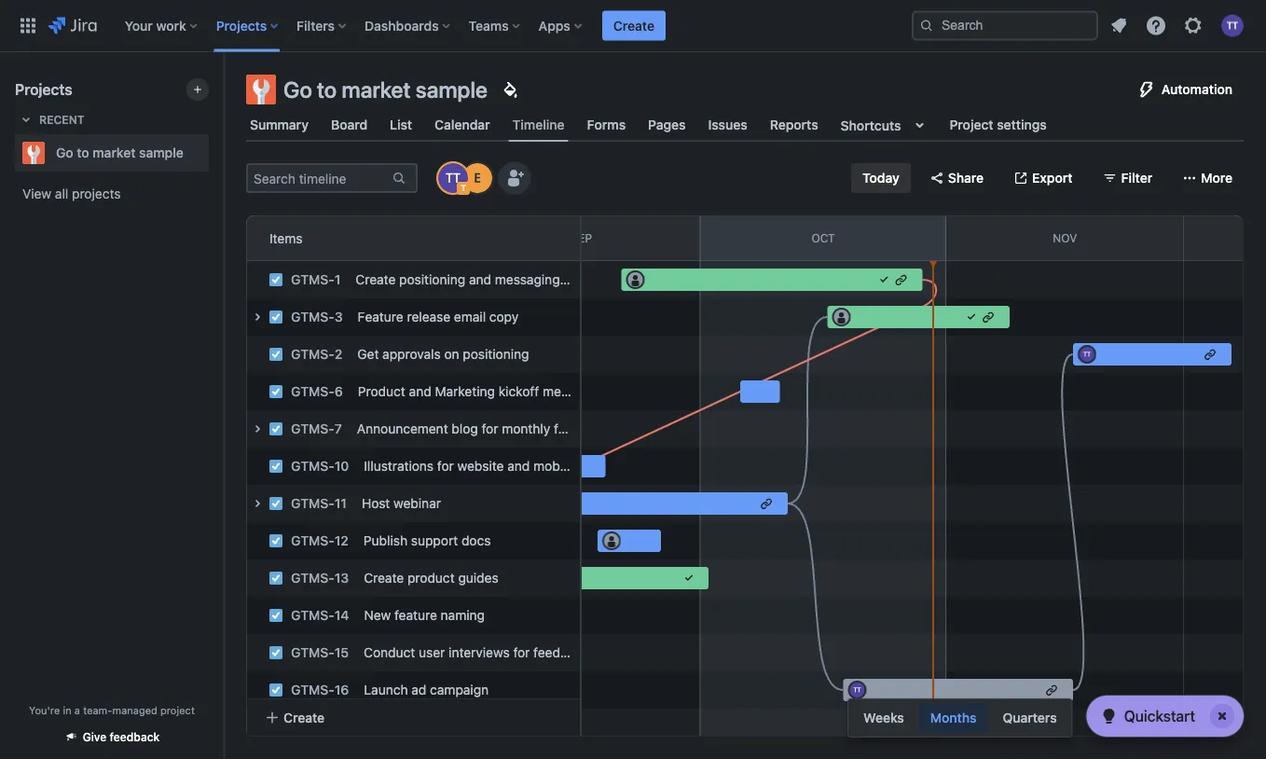 Task type: describe. For each thing, give the bounding box(es) containing it.
task image for gtms-11
[[269, 496, 284, 511]]

reports link
[[766, 108, 822, 142]]

gtms-7
[[291, 421, 342, 436]]

gtms- for 17
[[291, 720, 335, 735]]

new
[[584, 272, 609, 287]]

timeline
[[513, 117, 565, 132]]

2 horizontal spatial feature
[[612, 272, 655, 287]]

collapse recent projects image
[[15, 108, 37, 131]]

teams button
[[463, 11, 528, 41]]

gtms-10
[[291, 458, 349, 474]]

managed
[[112, 704, 157, 716]]

items
[[270, 230, 303, 246]]

13
[[335, 570, 349, 586]]

0 horizontal spatial feature
[[395, 608, 437, 623]]

monthly
[[502, 421, 551, 436]]

gtms- for 10
[[291, 458, 335, 474]]

gtms- for 6
[[291, 384, 335, 399]]

filters button
[[291, 11, 354, 41]]

gtms-6 link
[[291, 384, 343, 399]]

dashboards button
[[359, 11, 458, 41]]

1 horizontal spatial feature
[[554, 421, 597, 436]]

user
[[419, 645, 445, 660]]

cell containing gtms-17
[[246, 709, 580, 746]]

illustrations
[[364, 458, 434, 474]]

gtms-11 link
[[291, 496, 347, 511]]

primary element
[[11, 0, 912, 52]]

cell for row containing gtms-7
[[246, 410, 649, 448]]

show child issues image for gtms-7
[[246, 418, 269, 440]]

1
[[335, 272, 341, 287]]

for right interviews
[[513, 645, 530, 660]]

host webinar
[[362, 496, 441, 511]]

summary link
[[246, 108, 312, 142]]

task image for gtms-16
[[269, 683, 284, 698]]

quickstart button
[[1087, 696, 1244, 737]]

show child issues image for gtms-3
[[246, 306, 269, 328]]

reports
[[770, 117, 819, 132]]

a
[[74, 704, 80, 716]]

task image for gtms-3
[[269, 310, 284, 325]]

board link
[[327, 108, 371, 142]]

all
[[55, 186, 68, 201]]

11
[[335, 496, 347, 511]]

publish support docs
[[364, 533, 491, 548]]

terry turtle image
[[438, 163, 468, 193]]

gtms-12
[[291, 533, 349, 548]]

work
[[156, 18, 186, 33]]

kickoff inside cell
[[399, 720, 440, 735]]

gtms-1 link
[[291, 272, 341, 287]]

recent
[[39, 113, 84, 126]]

task image for gtms-7
[[269, 422, 284, 436]]

announcement blog for monthly feature updates
[[357, 421, 649, 436]]

forms link
[[583, 108, 630, 142]]

you're in a team-managed project
[[29, 704, 195, 716]]

gtms-12 link
[[291, 533, 349, 548]]

create down gtms-16
[[284, 710, 325, 725]]

gtms-10 link
[[291, 458, 349, 474]]

release
[[407, 309, 451, 325]]

create product guides
[[364, 570, 499, 586]]

interviews
[[449, 645, 510, 660]]

dismiss quickstart image
[[1208, 701, 1238, 731]]

add people image
[[504, 167, 526, 189]]

gtms- for 13
[[291, 570, 335, 586]]

in
[[63, 704, 72, 716]]

calendar
[[435, 117, 490, 132]]

your profile and settings image
[[1222, 14, 1244, 37]]

create button inside primary element
[[602, 11, 666, 41]]

conduct user interviews for feedback
[[364, 645, 590, 660]]

feedback inside button
[[110, 731, 160, 744]]

task image for gtms-13
[[269, 571, 284, 586]]

project
[[160, 704, 195, 716]]

1 vertical spatial go
[[56, 145, 73, 160]]

your work button
[[119, 11, 205, 41]]

app
[[577, 458, 600, 474]]

automation button
[[1125, 75, 1244, 104]]

gtms- for 1
[[291, 272, 335, 287]]

1 vertical spatial market
[[93, 145, 136, 160]]

gtms-2
[[291, 346, 343, 362]]

your
[[125, 18, 153, 33]]

months
[[931, 710, 977, 726]]

teams
[[469, 18, 509, 33]]

row containing gtms-3
[[237, 294, 580, 336]]

export button
[[1003, 163, 1084, 193]]

0 horizontal spatial projects
[[15, 81, 72, 98]]

add to starred image
[[203, 142, 226, 164]]

settings image
[[1183, 14, 1205, 37]]

1 horizontal spatial to
[[317, 76, 337, 103]]

gtms-7 link
[[291, 421, 342, 436]]

Search field
[[912, 11, 1099, 41]]

list link
[[386, 108, 416, 142]]

months button
[[919, 703, 988, 733]]

gtms-14
[[291, 608, 349, 623]]

kickoff inside row
[[499, 384, 539, 399]]

automation
[[1162, 82, 1233, 97]]

filters
[[297, 18, 335, 33]]

task image for gtms-6
[[269, 384, 284, 399]]

board
[[331, 117, 368, 132]]

banner containing your work
[[0, 0, 1267, 52]]

messaging
[[495, 272, 560, 287]]

host
[[362, 496, 390, 511]]

gtms-13 link
[[291, 570, 349, 586]]

gtms-1
[[291, 272, 341, 287]]

row containing gtms-13
[[237, 555, 580, 597]]

show child issues image for gtms-17
[[246, 716, 269, 739]]

project settings link
[[946, 108, 1051, 142]]

cell for row containing gtms-11
[[246, 485, 580, 522]]

1 vertical spatial positioning
[[463, 346, 529, 362]]

view all projects
[[22, 186, 121, 201]]

illustrations for website and mobile app
[[364, 458, 600, 474]]

create project image
[[190, 82, 205, 97]]

0 horizontal spatial go to market sample
[[56, 145, 184, 160]]

for left new
[[564, 272, 580, 287]]

get approvals on positioning
[[358, 346, 529, 362]]

issues link
[[705, 108, 751, 142]]

0 horizontal spatial create button
[[254, 701, 574, 734]]

create positioning and messaging for new feature
[[356, 272, 655, 287]]

project
[[950, 117, 994, 132]]

row group containing gtms-1
[[237, 261, 655, 759]]

calendar link
[[431, 108, 494, 142]]

row containing gtms-7
[[237, 406, 649, 448]]



Task type: locate. For each thing, give the bounding box(es) containing it.
sales
[[363, 720, 396, 735]]

projects up sidebar navigation image
[[216, 18, 267, 33]]

task image left gtms-7 'link'
[[269, 422, 284, 436]]

sample left add to starred icon
[[139, 145, 184, 160]]

0 vertical spatial create button
[[602, 11, 666, 41]]

row containing gtms-14
[[237, 592, 580, 634]]

1 vertical spatial go to market sample
[[56, 145, 184, 160]]

4 task image from the top
[[269, 571, 284, 586]]

create button down ad
[[254, 701, 574, 734]]

4 row from the top
[[237, 406, 649, 448]]

task image left gtms-17 link at the bottom
[[269, 720, 284, 735]]

for
[[564, 272, 580, 287], [482, 421, 498, 436], [437, 458, 454, 474], [513, 645, 530, 660]]

project settings
[[950, 117, 1047, 132]]

feedback inside row
[[534, 645, 590, 660]]

2
[[335, 346, 343, 362]]

cell down ad
[[246, 709, 580, 746]]

show child issues image left gtms-17 link at the bottom
[[246, 716, 269, 739]]

go to market sample
[[284, 76, 488, 103], [56, 145, 184, 160]]

1 task image from the top
[[269, 272, 284, 287]]

row down host webinar
[[237, 518, 580, 560]]

cell containing gtms-11
[[246, 485, 580, 522]]

timeline grid
[[217, 215, 1267, 759]]

1 horizontal spatial go
[[284, 76, 312, 103]]

gtms- for 3
[[291, 309, 335, 325]]

row down marketing
[[237, 406, 649, 448]]

gtms- for 15
[[291, 645, 335, 660]]

7 task image from the top
[[269, 720, 284, 735]]

row down new feature naming at the bottom
[[237, 630, 590, 672]]

0 horizontal spatial market
[[93, 145, 136, 160]]

task image
[[269, 272, 284, 287], [269, 459, 284, 474], [269, 496, 284, 511], [269, 571, 284, 586], [269, 608, 284, 623], [269, 645, 284, 660]]

4 gtms- from the top
[[291, 384, 335, 399]]

row up approvals
[[237, 294, 580, 336]]

1 vertical spatial and
[[409, 384, 432, 399]]

3 cell from the top
[[246, 485, 580, 522]]

feedback right interviews
[[534, 645, 590, 660]]

0 vertical spatial go to market sample
[[284, 76, 488, 103]]

2 row from the top
[[237, 331, 580, 373]]

1 show child issues image from the top
[[246, 418, 269, 440]]

projects inside popup button
[[216, 18, 267, 33]]

jira image
[[48, 14, 97, 37], [48, 14, 97, 37]]

row down approvals
[[237, 368, 592, 410]]

task image left the gtms-12 link
[[269, 533, 284, 548]]

0 vertical spatial kickoff
[[499, 384, 539, 399]]

gtms- for 14
[[291, 608, 335, 623]]

create right the apps popup button
[[614, 18, 655, 33]]

11 row from the top
[[237, 667, 580, 709]]

2 horizontal spatial and
[[508, 458, 530, 474]]

summary
[[250, 117, 309, 132]]

3 task image from the top
[[269, 384, 284, 399]]

gtms-2 link
[[291, 346, 343, 362]]

eloisefrancis23 image
[[463, 163, 492, 193]]

row down release
[[237, 331, 580, 373]]

help image
[[1145, 14, 1168, 37]]

0 vertical spatial and
[[469, 272, 492, 287]]

go down recent
[[56, 145, 73, 160]]

task image for gtms-2
[[269, 347, 284, 362]]

1 horizontal spatial kickoff
[[499, 384, 539, 399]]

show child issues image
[[246, 306, 269, 328], [246, 716, 269, 739]]

row containing gtms-6
[[237, 368, 592, 410]]

row down 'product'
[[237, 592, 580, 634]]

7 gtms- from the top
[[291, 496, 335, 511]]

go to market sample up list
[[284, 76, 488, 103]]

0 vertical spatial sample
[[416, 76, 488, 103]]

list
[[390, 117, 412, 132]]

today
[[863, 170, 900, 186]]

task image left gtms-16 link at the left bottom of page
[[269, 683, 284, 698]]

0 vertical spatial market
[[342, 76, 411, 103]]

create
[[614, 18, 655, 33], [356, 272, 396, 287], [364, 570, 404, 586], [284, 710, 325, 725]]

pages
[[648, 117, 686, 132]]

go up the summary
[[284, 76, 312, 103]]

1 horizontal spatial go to market sample
[[284, 76, 488, 103]]

12 gtms- from the top
[[291, 682, 335, 698]]

task image left gtms-1
[[269, 272, 284, 287]]

and
[[469, 272, 492, 287], [409, 384, 432, 399], [508, 458, 530, 474]]

1 vertical spatial projects
[[15, 81, 72, 98]]

show child issues image left gtms-3 link
[[246, 306, 269, 328]]

quickstart
[[1125, 707, 1196, 725]]

launch ad campaign
[[364, 682, 489, 698]]

2 cell from the top
[[246, 410, 649, 448]]

gtms-13
[[291, 570, 349, 586]]

1 vertical spatial create button
[[254, 701, 574, 734]]

1 horizontal spatial and
[[469, 272, 492, 287]]

1 horizontal spatial create button
[[602, 11, 666, 41]]

4 task image from the top
[[269, 422, 284, 436]]

3 row from the top
[[237, 368, 592, 410]]

give feedback button
[[53, 722, 171, 752]]

column header down more
[[1184, 216, 1267, 260]]

5 row from the top
[[237, 443, 600, 485]]

task image for gtms-17
[[269, 720, 284, 735]]

row group
[[237, 261, 655, 759]]

0 horizontal spatial column header
[[217, 216, 463, 260]]

gtms-16 link
[[291, 682, 349, 698]]

task image left gtms-15
[[269, 645, 284, 660]]

2 show child issues image from the top
[[246, 492, 269, 515]]

more
[[1202, 170, 1233, 186]]

task image
[[269, 310, 284, 325], [269, 347, 284, 362], [269, 384, 284, 399], [269, 422, 284, 436], [269, 533, 284, 548], [269, 683, 284, 698], [269, 720, 284, 735]]

and up email
[[469, 272, 492, 287]]

1 vertical spatial kickoff
[[399, 720, 440, 735]]

and down approvals
[[409, 384, 432, 399]]

for right the blog at the left bottom of the page
[[482, 421, 498, 436]]

task image left gtms-3 link
[[269, 310, 284, 325]]

projects up collapse recent projects image
[[15, 81, 72, 98]]

settings
[[997, 117, 1047, 132]]

gtms- for 11
[[291, 496, 335, 511]]

updates
[[600, 421, 649, 436]]

gtms- down gtms-6 link
[[291, 421, 335, 436]]

0 horizontal spatial to
[[77, 145, 89, 160]]

3 task image from the top
[[269, 496, 284, 511]]

share button
[[918, 163, 995, 193]]

15
[[335, 645, 349, 660]]

task image for gtms-1
[[269, 272, 284, 287]]

go to market sample up view all projects link
[[56, 145, 184, 160]]

give feedback
[[83, 731, 160, 744]]

gtms- up gtms-3 in the left of the page
[[291, 272, 335, 287]]

show child issues image for gtms-11
[[246, 492, 269, 515]]

gtms- down the gtms-12 link
[[291, 570, 335, 586]]

1 horizontal spatial sample
[[416, 76, 488, 103]]

1 gtms- from the top
[[291, 272, 335, 287]]

gtms-14 link
[[291, 608, 349, 623]]

row
[[237, 294, 580, 336], [237, 331, 580, 373], [237, 368, 592, 410], [237, 406, 649, 448], [237, 443, 600, 485], [237, 480, 580, 522], [237, 518, 580, 560], [237, 555, 580, 597], [237, 592, 580, 634], [237, 630, 590, 672], [237, 667, 580, 709]]

give
[[83, 731, 107, 744]]

and left mobile
[[508, 458, 530, 474]]

view all projects link
[[15, 177, 209, 211]]

2 column header from the left
[[1184, 216, 1267, 260]]

task image left gtms-14
[[269, 608, 284, 623]]

2 gtms- from the top
[[291, 309, 335, 325]]

0 vertical spatial positioning
[[399, 272, 466, 287]]

items row group
[[246, 215, 580, 261]]

task image for gtms-15
[[269, 645, 284, 660]]

gtms- down gtms-7
[[291, 458, 335, 474]]

shortcuts button
[[837, 108, 935, 142]]

6 task image from the top
[[269, 683, 284, 698]]

approvals
[[383, 346, 441, 362]]

gtms- down gtms-3 link
[[291, 346, 335, 362]]

cell
[[246, 298, 580, 336], [246, 410, 649, 448], [246, 485, 580, 522], [246, 709, 580, 746]]

feedback down managed
[[110, 731, 160, 744]]

0 vertical spatial show child issues image
[[246, 418, 269, 440]]

dashboards
[[365, 18, 439, 33]]

create up feature
[[356, 272, 396, 287]]

1 cell from the top
[[246, 298, 580, 336]]

0 horizontal spatial go
[[56, 145, 73, 160]]

6
[[335, 384, 343, 399]]

issues
[[708, 117, 748, 132]]

sample up 'calendar'
[[416, 76, 488, 103]]

projects
[[216, 18, 267, 33], [15, 81, 72, 98]]

positioning down copy
[[463, 346, 529, 362]]

positioning up release
[[399, 272, 466, 287]]

gtms- for 2
[[291, 346, 335, 362]]

gtms- up gtms-7
[[291, 384, 335, 399]]

notifications image
[[1108, 14, 1130, 37]]

row down announcement
[[237, 443, 600, 485]]

task image for gtms-14
[[269, 608, 284, 623]]

for left website
[[437, 458, 454, 474]]

6 gtms- from the top
[[291, 458, 335, 474]]

docs
[[462, 533, 491, 548]]

row containing gtms-2
[[237, 331, 580, 373]]

gtms- down gtms-11
[[291, 533, 335, 548]]

1 row from the top
[[237, 294, 580, 336]]

cell containing gtms-7
[[246, 410, 649, 448]]

task image left the gtms-13 link
[[269, 571, 284, 586]]

kickoff down ad
[[399, 720, 440, 735]]

row down 'illustrations'
[[237, 480, 580, 522]]

website
[[458, 458, 504, 474]]

1 show child issues image from the top
[[246, 306, 269, 328]]

gtms- up gtms-15
[[291, 608, 335, 623]]

gtms-6
[[291, 384, 343, 399]]

row down publish support docs
[[237, 555, 580, 597]]

new
[[364, 608, 391, 623]]

5 task image from the top
[[269, 533, 284, 548]]

7
[[335, 421, 342, 436]]

row containing gtms-11
[[237, 480, 580, 522]]

conduct
[[364, 645, 415, 660]]

cell for row containing gtms-3
[[246, 298, 580, 336]]

16
[[335, 682, 349, 698]]

row containing gtms-12
[[237, 518, 580, 560]]

task image left gtms-10 link
[[269, 459, 284, 474]]

2 task image from the top
[[269, 347, 284, 362]]

market up list
[[342, 76, 411, 103]]

apps
[[539, 18, 571, 33]]

task image for gtms-10
[[269, 459, 284, 474]]

1 column header from the left
[[217, 216, 463, 260]]

cell containing gtms-3
[[246, 298, 580, 336]]

shortcuts
[[841, 117, 901, 133]]

gtms-3
[[291, 309, 343, 325]]

cell up publish support docs
[[246, 485, 580, 522]]

8 row from the top
[[237, 555, 580, 597]]

create inside row
[[364, 570, 404, 586]]

market up view all projects link
[[93, 145, 136, 160]]

0 vertical spatial projects
[[216, 18, 267, 33]]

set background color image
[[499, 78, 521, 101]]

sidebar navigation image
[[203, 75, 244, 112]]

automation image
[[1136, 78, 1158, 101]]

1 vertical spatial feedback
[[110, 731, 160, 744]]

kickoff
[[499, 384, 539, 399], [399, 720, 440, 735]]

task image left gtms-6 link
[[269, 384, 284, 399]]

show child issues image left gtms-7
[[246, 418, 269, 440]]

gtms-11
[[291, 496, 347, 511]]

cell down marketing
[[246, 410, 649, 448]]

5 gtms- from the top
[[291, 421, 335, 436]]

1 vertical spatial to
[[77, 145, 89, 160]]

task image left gtms-11
[[269, 496, 284, 511]]

appswitcher icon image
[[17, 14, 39, 37]]

oct
[[812, 232, 835, 245]]

3 gtms- from the top
[[291, 346, 335, 362]]

gtms-16
[[291, 682, 349, 698]]

row containing gtms-15
[[237, 630, 590, 672]]

10 row from the top
[[237, 630, 590, 672]]

0 vertical spatial show child issues image
[[246, 306, 269, 328]]

team-
[[83, 704, 112, 716]]

9 row from the top
[[237, 592, 580, 634]]

create button
[[602, 11, 666, 41], [254, 701, 574, 734]]

gtms- for 7
[[291, 421, 335, 436]]

campaign
[[430, 682, 489, 698]]

row down conduct
[[237, 667, 580, 709]]

sep
[[571, 232, 592, 245]]

1 horizontal spatial column header
[[1184, 216, 1267, 260]]

task image left the gtms-2 link
[[269, 347, 284, 362]]

gtms- down gtms-16
[[291, 720, 335, 735]]

feature
[[612, 272, 655, 287], [554, 421, 597, 436], [395, 608, 437, 623]]

1 horizontal spatial feedback
[[534, 645, 590, 660]]

1 task image from the top
[[269, 310, 284, 325]]

8 gtms- from the top
[[291, 533, 335, 548]]

pages link
[[645, 108, 690, 142]]

0 vertical spatial go
[[284, 76, 312, 103]]

gtms- for 12
[[291, 533, 335, 548]]

gtms-15
[[291, 645, 349, 660]]

3
[[335, 309, 343, 325]]

1 vertical spatial feature
[[554, 421, 597, 436]]

0 horizontal spatial and
[[409, 384, 432, 399]]

gtms- down gtms-1
[[291, 309, 335, 325]]

to up board
[[317, 76, 337, 103]]

2 show child issues image from the top
[[246, 716, 269, 739]]

launch
[[364, 682, 408, 698]]

tab list
[[235, 108, 1255, 142]]

create inside primary element
[[614, 18, 655, 33]]

13 gtms- from the top
[[291, 720, 335, 735]]

gtms- up gtms-12
[[291, 496, 335, 511]]

search image
[[920, 18, 935, 33]]

to down recent
[[77, 145, 89, 160]]

0 vertical spatial feature
[[612, 272, 655, 287]]

product and marketing kickoff meeting
[[358, 384, 592, 399]]

0 vertical spatial feedback
[[534, 645, 590, 660]]

show child issues image left gtms-11
[[246, 492, 269, 515]]

guides
[[458, 570, 499, 586]]

2 vertical spatial and
[[508, 458, 530, 474]]

task image for gtms-12
[[269, 533, 284, 548]]

9 gtms- from the top
[[291, 570, 335, 586]]

gtms-
[[291, 272, 335, 287], [291, 309, 335, 325], [291, 346, 335, 362], [291, 384, 335, 399], [291, 421, 335, 436], [291, 458, 335, 474], [291, 496, 335, 511], [291, 533, 335, 548], [291, 570, 335, 586], [291, 608, 335, 623], [291, 645, 335, 660], [291, 682, 335, 698], [291, 720, 335, 735]]

nov
[[1053, 232, 1078, 245]]

tab list containing timeline
[[235, 108, 1255, 142]]

1 horizontal spatial market
[[342, 76, 411, 103]]

1 vertical spatial show child issues image
[[246, 716, 269, 739]]

quarters
[[1003, 710, 1057, 726]]

2 vertical spatial feature
[[395, 608, 437, 623]]

11 gtms- from the top
[[291, 645, 335, 660]]

2 task image from the top
[[269, 459, 284, 474]]

14
[[335, 608, 349, 623]]

new feature naming
[[364, 608, 485, 623]]

share
[[948, 170, 984, 186]]

6 row from the top
[[237, 480, 580, 522]]

row containing gtms-10
[[237, 443, 600, 485]]

create button right the apps popup button
[[602, 11, 666, 41]]

0 horizontal spatial feedback
[[110, 731, 160, 744]]

cell up approvals
[[246, 298, 580, 336]]

10 gtms- from the top
[[291, 608, 335, 623]]

1 vertical spatial show child issues image
[[246, 492, 269, 515]]

1 vertical spatial sample
[[139, 145, 184, 160]]

more button
[[1172, 163, 1244, 193]]

weeks
[[864, 710, 905, 726]]

6 task image from the top
[[269, 645, 284, 660]]

column header
[[217, 216, 463, 260], [1184, 216, 1267, 260]]

column header up 1
[[217, 216, 463, 260]]

projects button
[[211, 11, 286, 41]]

Search timeline text field
[[248, 165, 390, 191]]

gtms- for 16
[[291, 682, 335, 698]]

banner
[[0, 0, 1267, 52]]

check image
[[1098, 705, 1121, 727]]

forms
[[587, 117, 626, 132]]

17
[[335, 720, 348, 735]]

0 horizontal spatial sample
[[139, 145, 184, 160]]

create down publish
[[364, 570, 404, 586]]

gtms- up gtms-16 link at the left bottom of page
[[291, 645, 335, 660]]

show child issues image
[[246, 418, 269, 440], [246, 492, 269, 515]]

7 row from the top
[[237, 518, 580, 560]]

row containing gtms-16
[[237, 667, 580, 709]]

for inside cell
[[482, 421, 498, 436]]

1 horizontal spatial projects
[[216, 18, 267, 33]]

10
[[335, 458, 349, 474]]

gtms- up the gtms-17
[[291, 682, 335, 698]]

4 cell from the top
[[246, 709, 580, 746]]

kickoff up 'monthly'
[[499, 384, 539, 399]]

0 vertical spatial to
[[317, 76, 337, 103]]

0 horizontal spatial kickoff
[[399, 720, 440, 735]]

filter button
[[1092, 163, 1164, 193]]

5 task image from the top
[[269, 608, 284, 623]]



Task type: vqa. For each thing, say whether or not it's contained in the screenshot.
AM
no



